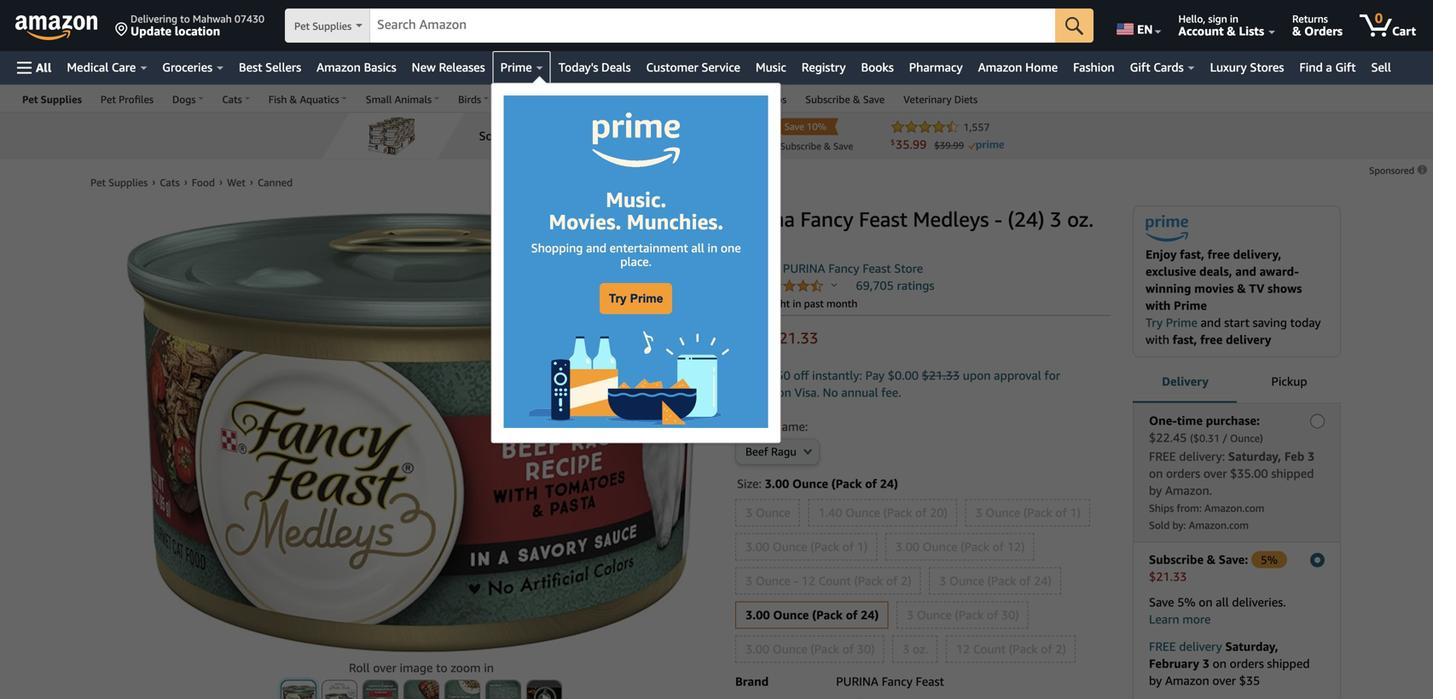 Task type: vqa. For each thing, say whether or not it's contained in the screenshot.
group on the left of page
no



Task type: describe. For each thing, give the bounding box(es) containing it.
(24)
[[1008, 207, 1045, 232]]

3.00 ounce (pack of 12)
[[896, 540, 1025, 554]]

3 for 3 ounce
[[746, 506, 753, 520]]

all inside the music. movies. munchies. shopping and entertainment all in one place.
[[691, 241, 705, 255]]

& for save
[[853, 93, 861, 105]]

3.00 for 3.00 ounce (pack of 30)
[[746, 643, 770, 657]]

account & lists
[[1179, 24, 1265, 38]]

by
[[1149, 674, 1162, 688]]

4 › from the left
[[250, 176, 253, 188]]

in left past
[[793, 298, 802, 310]]

free
[[1149, 640, 1176, 654]]

fancy for purina
[[882, 675, 913, 689]]

5% inside save 5% on all deliveries. learn more
[[1178, 595, 1196, 610]]

1 vertical spatial deals
[[629, 93, 654, 105]]

0 horizontal spatial over
[[373, 661, 397, 675]]

1k+
[[736, 298, 754, 310]]

pet profiles link
[[91, 85, 163, 112]]

subscribe & save link
[[796, 85, 894, 112]]

0 vertical spatial delivery
[[1226, 333, 1272, 347]]

pet profiles
[[101, 93, 154, 105]]

cats link
[[160, 177, 180, 189]]

flavor
[[737, 420, 770, 434]]

cards
[[1154, 60, 1184, 74]]

tips
[[768, 93, 787, 105]]

pet supplies inside pet supplies search field
[[294, 20, 352, 32]]

(pack for 3.00 ounce (pack of 24)
[[812, 608, 843, 622]]

69,705 ratings link
[[856, 279, 935, 293]]

3.00 ounce (pack of 1) button
[[736, 535, 877, 560]]

of for 3 ounce (pack of 30)
[[987, 608, 999, 622]]

music. movies. munchies. shopping and entertainment all in one place.
[[531, 187, 741, 269]]

deliveries.
[[1232, 595, 1286, 610]]

pickup link
[[1237, 360, 1341, 405]]

february
[[1149, 657, 1200, 671]]

canned link
[[258, 177, 293, 189]]

navigation navigation
[[0, 0, 1434, 451]]

sell link
[[1364, 55, 1399, 79]]

of for 12 count (pack of 2)
[[1041, 643, 1053, 657]]

3 for 3 ounce (pack of 24)
[[940, 574, 947, 588]]

0 horizontal spatial try prime link
[[600, 283, 672, 315]]

on orders shipped by amazon over $35
[[1149, 657, 1310, 688]]

try inside try prime link
[[609, 292, 627, 306]]

of for 3.00 ounce (pack of 30)
[[843, 643, 854, 657]]

amazon left the basics
[[317, 60, 361, 74]]

1 vertical spatial free
[[1201, 333, 1223, 347]]

3.00 right size:
[[765, 477, 789, 491]]

best sellers
[[239, 60, 301, 74]]

music.
[[606, 187, 667, 212]]

brand
[[736, 675, 769, 689]]

ounce for 3 ounce (pack of 30)
[[917, 608, 952, 622]]

location
[[175, 24, 220, 38]]

(pack for 12 count (pack of 2)
[[1009, 643, 1038, 657]]

save inside save 5% on all deliveries. learn more
[[1149, 595, 1175, 610]]

fee.
[[882, 386, 902, 400]]

exclusive
[[1146, 264, 1197, 278]]

amazon left 'home'
[[978, 60, 1023, 74]]

ounce for 3.00 ounce (pack of 12)
[[923, 540, 958, 554]]

3 ounce - 12 count (pack of 2)
[[746, 574, 912, 588]]

pet supplies inside "pet supplies" link
[[22, 93, 82, 105]]

stores
[[1250, 60, 1285, 74]]

subscribe & save
[[806, 93, 885, 105]]

amazon inside upon approval for amazon visa. no annual fee.
[[747, 386, 792, 400]]

account
[[1179, 24, 1224, 38]]

subscribe for subscribe & save:
[[1149, 553, 1204, 567]]

none submit inside pet supplies search field
[[1056, 9, 1094, 43]]

12 count (pack of 2)
[[956, 643, 1067, 657]]

visa.
[[795, 386, 820, 400]]

3 for 3 oz.
[[903, 643, 910, 657]]

size:
[[737, 477, 762, 491]]

purina fancy feast
[[836, 675, 945, 689]]

all
[[36, 61, 52, 75]]

ratings
[[897, 279, 935, 293]]

gift cards link
[[1123, 55, 1203, 79]]

pharmacy
[[909, 60, 963, 74]]

groceries link
[[155, 55, 231, 79]]

1 vertical spatial fancy
[[829, 262, 860, 276]]

& for lists
[[1227, 24, 1236, 38]]

subscribe for subscribe & save
[[806, 93, 850, 105]]

3.00 for 3.00 ounce (pack of 1)
[[746, 540, 770, 554]]

pay
[[866, 369, 885, 383]]

of for 3 ounce (pack of 24)
[[1020, 574, 1031, 588]]

gift cards
[[1130, 60, 1184, 74]]

over inside on orders shipped by amazon over $35
[[1213, 674, 1236, 688]]

enjoy fast, free delivery, exclusive deals, and award- winning movies & tv shows with prime try prime
[[1146, 247, 1302, 330]]

new releases link
[[404, 55, 493, 79]]

and start saving today with
[[1146, 316, 1321, 347]]

ragu
[[771, 445, 797, 459]]

price:
[[736, 329, 765, 343]]

visit
[[736, 262, 759, 276]]

with inside and start saving today with
[[1146, 333, 1170, 347]]

purina fancy feast medleys - (24) 3 oz. cans image
[[126, 212, 717, 653]]

instantly:
[[812, 369, 863, 383]]

count inside 3 ounce - 12 count (pack of 2) button
[[819, 574, 851, 588]]

count inside 12 count (pack of 2) button
[[974, 643, 1006, 657]]

1 vertical spatial delivery
[[1180, 640, 1223, 654]]

new releases
[[412, 60, 485, 74]]

in right zoom
[[484, 661, 494, 675]]

en
[[1138, 22, 1153, 36]]

groceries
[[162, 60, 213, 74]]

3.00 ounce (pack of 12) button
[[887, 535, 1034, 560]]

(pack for 3.00 ounce (pack of 30)
[[811, 643, 840, 657]]

24) for 3 ounce (pack of 24)
[[1034, 574, 1052, 588]]

of for 3.00 ounce (pack of 1)
[[843, 540, 854, 554]]

music
[[756, 60, 787, 74]]

& inside enjoy fast, free delivery, exclusive deals, and award- winning movies & tv shows with prime try prime
[[1237, 281, 1246, 296]]

profiles
[[119, 93, 154, 105]]

care for pet
[[744, 93, 765, 105]]

0 horizontal spatial 12
[[802, 574, 816, 588]]

service
[[702, 60, 741, 74]]

1 horizontal spatial 12
[[956, 643, 970, 657]]

pet supplies link for deals & coupons link
[[13, 85, 91, 112]]

off
[[794, 369, 809, 383]]

& for orders
[[1293, 24, 1302, 38]]

all button
[[9, 51, 59, 84]]

3 for 3 ounce (pack of 1)
[[976, 506, 983, 520]]

orders
[[1305, 24, 1343, 38]]

ounce for 1.40 ounce (pack of 20)
[[846, 506, 881, 520]]

2 vertical spatial $21.33
[[1149, 570, 1187, 584]]

$0.00
[[888, 369, 919, 383]]

3 inside saturday, february 3
[[1203, 657, 1210, 671]]

save 5% on all deliveries. learn more
[[1149, 595, 1286, 627]]

1 vertical spatial 2)
[[1056, 643, 1067, 657]]

and inside enjoy fast, free delivery, exclusive deals, and award- winning movies & tv shows with prime try prime
[[1236, 264, 1257, 278]]

pet inside pet supplies › cats › food › wet › canned
[[90, 177, 106, 189]]

3 oz. button
[[894, 637, 937, 663]]

try inside enjoy fast, free delivery, exclusive deals, and award- winning movies & tv shows with prime try prime
[[1146, 316, 1163, 330]]

& for coupons
[[657, 93, 664, 105]]

3 ounce (pack of 24)
[[940, 574, 1052, 588]]

purina
[[736, 207, 795, 232]]

amazon home link
[[971, 55, 1066, 79]]

1 vertical spatial $21.33
[[922, 369, 960, 383]]

beef ragu
[[746, 445, 797, 459]]

0 horizontal spatial $21.33
[[770, 329, 819, 347]]

amazon basics
[[317, 60, 396, 74]]

past
[[804, 298, 824, 310]]

ounce for 3 ounce (pack of 24)
[[950, 574, 985, 588]]

in right sign
[[1230, 13, 1239, 25]]

24) for 3.00 ounce (pack of 24)
[[861, 608, 879, 622]]

upon approval for amazon visa. no annual fee.
[[747, 369, 1061, 400]]

pet care tips
[[726, 93, 787, 105]]

all inside save 5% on all deliveries. learn more
[[1216, 595, 1229, 610]]

learn more link
[[1149, 613, 1211, 627]]

medical care link
[[59, 55, 155, 79]]

pet for the 'pet care tips' link
[[726, 93, 742, 105]]

1) for 3 ounce (pack of 1)
[[1070, 506, 1081, 520]]

with inside enjoy fast, free delivery, exclusive deals, and award- winning movies & tv shows with prime try prime
[[1146, 298, 1171, 313]]

today's deals link
[[551, 55, 639, 79]]

3.00 for 3.00 ounce (pack of 12)
[[896, 540, 920, 554]]

food
[[192, 177, 215, 189]]

$50
[[770, 369, 791, 383]]

radio active image
[[1311, 553, 1325, 568]]

tab list containing delivery
[[1133, 360, 1341, 405]]



Task type: locate. For each thing, give the bounding box(es) containing it.
supplies left cats link
[[109, 177, 148, 189]]

beef
[[746, 445, 768, 459]]

today's deals
[[559, 60, 631, 74]]

pet left cats on the left
[[90, 177, 106, 189]]

1 horizontal spatial save
[[1149, 595, 1175, 610]]

hello,
[[1179, 13, 1206, 25]]

save inside 'link'
[[863, 93, 885, 105]]

0 horizontal spatial count
[[819, 574, 851, 588]]

roll
[[349, 661, 370, 675]]

books link
[[854, 55, 902, 79]]

-
[[995, 207, 1003, 232], [794, 574, 798, 588]]

(pack for 1.40 ounce (pack of 20)
[[884, 506, 912, 520]]

2 horizontal spatial and
[[1236, 264, 1257, 278]]

ounce down 20)
[[923, 540, 958, 554]]

2 vertical spatial 24)
[[861, 608, 879, 622]]

pet supplies link
[[13, 85, 91, 112], [90, 177, 148, 189]]

1 horizontal spatial care
[[744, 93, 765, 105]]

5% right "save:"
[[1261, 554, 1278, 567]]

save down books link
[[863, 93, 885, 105]]

1 vertical spatial feast
[[863, 262, 891, 276]]

0 vertical spatial fast,
[[1180, 247, 1205, 261]]

1 vertical spatial 30)
[[857, 643, 875, 657]]

0 horizontal spatial 30)
[[857, 643, 875, 657]]

deals right today's
[[602, 60, 631, 74]]

pet supplies down all
[[22, 93, 82, 105]]

1 vertical spatial subscribe
[[1149, 553, 1204, 567]]

of inside button
[[843, 540, 854, 554]]

sponsored
[[1370, 165, 1417, 176]]

1 with from the top
[[1146, 298, 1171, 313]]

ounce inside button
[[773, 608, 809, 622]]

1 horizontal spatial 1)
[[1070, 506, 1081, 520]]

1)
[[1070, 506, 1081, 520], [857, 540, 868, 554]]

pet left profiles
[[101, 93, 116, 105]]

pet inside search field
[[294, 20, 310, 32]]

fast, up exclusive
[[1180, 247, 1205, 261]]

3 ounce (pack of 1) button
[[966, 500, 1090, 526]]

feast for purina
[[859, 207, 908, 232]]

tab list
[[1133, 360, 1341, 405]]

1) inside button
[[857, 540, 868, 554]]

& left "save:"
[[1207, 553, 1216, 567]]

24) inside button
[[861, 608, 879, 622]]

ounce for 3.00 ounce (pack of 30)
[[773, 643, 808, 657]]

$21.33 down "1k+ bought in past month"
[[770, 329, 819, 347]]

$21.33 left the upon
[[922, 369, 960, 383]]

12
[[802, 574, 816, 588], [956, 643, 970, 657]]

1 horizontal spatial 5%
[[1261, 554, 1278, 567]]

2 vertical spatial fancy
[[882, 675, 913, 689]]

(pack up 1.40
[[832, 477, 862, 491]]

amazon prime logo image
[[1146, 215, 1189, 246]]

1 vertical spatial try prime link
[[1146, 316, 1198, 330]]

3.00 for 3.00 ounce (pack of 24)
[[746, 608, 770, 622]]

0 horizontal spatial pet supplies
[[22, 93, 82, 105]]

of for 3.00 ounce (pack of 12)
[[993, 540, 1004, 554]]

1 horizontal spatial count
[[974, 643, 1006, 657]]

3 › from the left
[[219, 176, 223, 188]]

ounce right 1.40
[[846, 506, 881, 520]]

pet supplies link left cats link
[[90, 177, 148, 189]]

0 horizontal spatial gift
[[1130, 60, 1151, 74]]

ounce for 3 ounce (pack of 1)
[[986, 506, 1021, 520]]

prime
[[501, 60, 532, 74], [630, 292, 663, 306], [1174, 298, 1207, 313], [1166, 316, 1198, 330]]

releases
[[439, 60, 485, 74]]

on
[[1199, 595, 1213, 610], [1213, 657, 1227, 671]]

delivery link
[[1133, 360, 1237, 405]]

try
[[609, 292, 627, 306], [1146, 316, 1163, 330]]

3.00 inside button
[[746, 540, 770, 554]]

› right wet link
[[250, 176, 253, 188]]

find
[[1300, 60, 1323, 74]]

and inside and start saving today with
[[1201, 316, 1221, 330]]

- left (24)
[[995, 207, 1003, 232]]

0 vertical spatial care
[[112, 60, 136, 74]]

of inside 'button'
[[843, 643, 854, 657]]

1 horizontal spatial gift
[[1336, 60, 1356, 74]]

purina
[[783, 262, 826, 276], [836, 675, 879, 689]]

free up delivery
[[1201, 333, 1223, 347]]

pickup
[[1272, 374, 1308, 389]]

over right roll
[[373, 661, 397, 675]]

1 horizontal spatial 2)
[[1056, 643, 1067, 657]]

with
[[1146, 298, 1171, 313], [1146, 333, 1170, 347]]

supplies inside pet supplies › cats › food › wet › canned
[[109, 177, 148, 189]]

0 horizontal spatial 1)
[[857, 540, 868, 554]]

fashion link
[[1066, 55, 1123, 79]]

& down books link
[[853, 93, 861, 105]]

5% up learn more
[[1178, 595, 1196, 610]]

purina right the
[[783, 262, 826, 276]]

ounce inside button
[[773, 540, 808, 554]]

entertainment
[[610, 241, 688, 255]]

pet care tips link
[[717, 85, 796, 112]]

- inside purina fancy feast medleys - (24) 3 oz. cans visit the purina fancy feast store
[[995, 207, 1003, 232]]

ounce up 12) at the right
[[986, 506, 1021, 520]]

pet supplies up amazon basics
[[294, 20, 352, 32]]

new
[[412, 60, 436, 74]]

0 horizontal spatial purina
[[783, 262, 826, 276]]

(pack for 3 ounce (pack of 24)
[[988, 574, 1017, 588]]

free
[[1208, 247, 1230, 261], [1201, 333, 1223, 347]]

30) up 12 count (pack of 2)
[[1002, 608, 1019, 622]]

0 horizontal spatial try
[[609, 292, 627, 306]]

0 horizontal spatial care
[[112, 60, 136, 74]]

music link
[[748, 55, 794, 79]]

start
[[1225, 316, 1250, 330]]

leave feedback on sponsored ad element
[[1370, 165, 1429, 176]]

3.00 up brand
[[746, 643, 770, 657]]

3.00 down the 1.40 ounce (pack of 20)
[[896, 540, 920, 554]]

0 vertical spatial try prime link
[[600, 283, 672, 315]]

fancy up 'month'
[[829, 262, 860, 276]]

3 down 3.00 ounce (pack of 12) button on the right of the page
[[940, 574, 947, 588]]

30) up purina fancy feast
[[857, 643, 875, 657]]

(pack for 3.00 ounce (pack of 1)
[[811, 540, 840, 554]]

0 vertical spatial pet supplies link
[[13, 85, 91, 112]]

gift right a
[[1336, 60, 1356, 74]]

1 horizontal spatial and
[[1201, 316, 1221, 330]]

1 gift from the left
[[1130, 60, 1151, 74]]

0 vertical spatial $21.33
[[770, 329, 819, 347]]

0 vertical spatial save
[[863, 93, 885, 105]]

wet link
[[227, 177, 246, 189]]

try down place. in the top of the page
[[609, 292, 627, 306]]

oz. up purina fancy feast
[[913, 643, 929, 657]]

subscribe left "save:"
[[1149, 553, 1204, 567]]

0 vertical spatial all
[[691, 241, 705, 255]]

cans
[[736, 234, 780, 259]]

0 vertical spatial with
[[1146, 298, 1171, 313]]

veterinary diets
[[904, 93, 978, 105]]

1 vertical spatial 1)
[[857, 540, 868, 554]]

3 for 3 ounce (pack of 30)
[[907, 608, 914, 622]]

all left one
[[691, 241, 705, 255]]

(pack down 3 ounce (pack of 24) button
[[955, 608, 984, 622]]

fancy up visit the purina fancy feast store 'link'
[[801, 207, 854, 232]]

in left one
[[708, 241, 718, 255]]

returns & orders
[[1293, 13, 1343, 38]]

ounce for 3.00 ounce (pack of 1)
[[773, 540, 808, 554]]

ounce for 3 ounce - 12 count (pack of 2)
[[756, 574, 791, 588]]

a
[[1326, 60, 1333, 74]]

3.00 inside button
[[896, 540, 920, 554]]

1 horizontal spatial oz.
[[1068, 207, 1094, 232]]

bought
[[757, 298, 790, 310]]

shopping
[[531, 241, 583, 255]]

(pack up the 3 ounce - 12 count (pack of 2)
[[811, 540, 840, 554]]

today's
[[559, 60, 598, 74]]

3 ounce (pack of 1)
[[976, 506, 1081, 520]]

1) for 3.00 ounce (pack of 1)
[[857, 540, 868, 554]]

1 vertical spatial 5%
[[1178, 595, 1196, 610]]

feast down 3 oz. "button" on the bottom
[[916, 675, 945, 689]]

2 gift from the left
[[1336, 60, 1356, 74]]

0 vertical spatial to
[[180, 13, 190, 25]]

0 vertical spatial purina
[[783, 262, 826, 276]]

on inside on orders shipped by amazon over $35
[[1213, 657, 1227, 671]]

ounce
[[793, 477, 829, 491], [756, 506, 791, 520], [846, 506, 881, 520], [986, 506, 1021, 520], [773, 540, 808, 554], [923, 540, 958, 554], [756, 574, 791, 588], [950, 574, 985, 588], [773, 608, 809, 622], [917, 608, 952, 622], [773, 643, 808, 657]]

free inside enjoy fast, free delivery, exclusive deals, and award- winning movies & tv shows with prime try prime
[[1208, 247, 1230, 261]]

3 oz.
[[903, 643, 929, 657]]

store
[[894, 262, 923, 276]]

feast for purina
[[916, 675, 945, 689]]

1 vertical spatial with
[[1146, 333, 1170, 347]]

1 vertical spatial fast,
[[1173, 333, 1198, 347]]

fancy down 3 oz. "button" on the bottom
[[882, 675, 913, 689]]

3 ounce button
[[736, 500, 799, 526]]

1.40 ounce (pack of 20)
[[819, 506, 948, 520]]

pet down the all button
[[22, 93, 38, 105]]

(pack inside button
[[811, 540, 840, 554]]

medical care
[[67, 60, 136, 74]]

registry link
[[794, 55, 854, 79]]

0 horizontal spatial subscribe
[[806, 93, 850, 105]]

1 vertical spatial care
[[744, 93, 765, 105]]

1 horizontal spatial subscribe
[[1149, 553, 1204, 567]]

care left tips
[[744, 93, 765, 105]]

deals,
[[1200, 264, 1233, 278]]

None submit
[[1056, 9, 1094, 43]]

to left mahwah
[[180, 13, 190, 25]]

2 › from the left
[[184, 176, 187, 188]]

2 vertical spatial and
[[1201, 316, 1221, 330]]

› left wet
[[219, 176, 223, 188]]

3 inside "button"
[[903, 643, 910, 657]]

pet down service
[[726, 93, 742, 105]]

free up deals,
[[1208, 247, 1230, 261]]

3.00 inside 'button'
[[746, 643, 770, 657]]

supplies inside search field
[[312, 20, 352, 32]]

1 vertical spatial save
[[1149, 595, 1175, 610]]

0 vertical spatial -
[[995, 207, 1003, 232]]

fast, free delivery
[[1173, 333, 1272, 347]]

pet supplies link for cats link
[[90, 177, 148, 189]]

0 horizontal spatial -
[[794, 574, 798, 588]]

0 vertical spatial 12
[[802, 574, 816, 588]]

try down "winning"
[[1146, 316, 1163, 330]]

1 horizontal spatial -
[[995, 207, 1003, 232]]

1) inside button
[[1070, 506, 1081, 520]]

home
[[1026, 60, 1058, 74]]

option group
[[730, 496, 1111, 667]]

ounce inside 'button'
[[756, 506, 791, 520]]

and inside the music. movies. munchies. shopping and entertainment all in one place.
[[586, 241, 607, 255]]

try prime link down "winning"
[[1146, 316, 1198, 330]]

30) for 3 ounce (pack of 30)
[[1002, 608, 1019, 622]]

amazon basics link
[[309, 55, 404, 79]]

0 vertical spatial and
[[586, 241, 607, 255]]

with up delivery
[[1146, 333, 1170, 347]]

3.00 ounce (pack of 24)
[[746, 608, 879, 622]]

oz. inside purina fancy feast medleys - (24) 3 oz. cans visit the purina fancy feast store
[[1068, 207, 1094, 232]]

subscribe inside subscribe & save 'link'
[[806, 93, 850, 105]]

en link
[[1107, 4, 1169, 47]]

roll over image to zoom in
[[349, 661, 494, 675]]

count down 3 ounce (pack of 30)
[[974, 643, 1006, 657]]

& inside subscribe & save 'link'
[[853, 93, 861, 105]]

feast up store
[[859, 207, 908, 232]]

delivery
[[1162, 374, 1209, 389]]

of for 1.40 ounce (pack of 20)
[[916, 506, 927, 520]]

care up pet profiles 'link'
[[112, 60, 136, 74]]

(pack for 3 ounce (pack of 1)
[[1024, 506, 1053, 520]]

(pack up 12) at the right
[[1024, 506, 1053, 520]]

1 horizontal spatial try prime link
[[1146, 316, 1198, 330]]

award-
[[1260, 264, 1299, 278]]

over left "$35"
[[1213, 674, 1236, 688]]

0 vertical spatial free
[[1208, 247, 1230, 261]]

1 vertical spatial purina
[[836, 675, 879, 689]]

care for medical
[[112, 60, 136, 74]]

on inside save 5% on all deliveries. learn more
[[1199, 595, 1213, 610]]

1 horizontal spatial all
[[1216, 595, 1229, 610]]

ounce for 3.00 ounce (pack of 24)
[[773, 608, 809, 622]]

1 horizontal spatial over
[[1213, 674, 1236, 688]]

0 horizontal spatial 5%
[[1178, 595, 1196, 610]]

1 vertical spatial to
[[436, 661, 448, 675]]

0 vertical spatial 5%
[[1261, 554, 1278, 567]]

1 vertical spatial 12
[[956, 643, 970, 657]]

07430
[[235, 13, 265, 25]]

1 horizontal spatial delivery
[[1226, 333, 1272, 347]]

size: 3.00 ounce (pack of 24)
[[737, 477, 898, 491]]

(pack inside 'button'
[[811, 643, 840, 657]]

30) for 3.00 ounce (pack of 30)
[[857, 643, 875, 657]]

3 up '3.00 ounce (pack of 12)'
[[976, 506, 983, 520]]

Search Amazon text field
[[370, 9, 1056, 42]]

12 down 3.00 ounce (pack of 1) button
[[802, 574, 816, 588]]

1 horizontal spatial purina
[[836, 675, 879, 689]]

2)
[[901, 574, 912, 588], [1056, 643, 1067, 657]]

ounce down 3 ounce
[[773, 540, 808, 554]]

amazon
[[317, 60, 361, 74], [978, 60, 1023, 74], [747, 386, 792, 400], [1166, 674, 1210, 688]]

3.00 inside button
[[746, 608, 770, 622]]

0 horizontal spatial 24)
[[861, 608, 879, 622]]

3 inside purina fancy feast medleys - (24) 3 oz. cans visit the purina fancy feast store
[[1050, 207, 1062, 232]]

option group containing 3 ounce
[[730, 496, 1111, 667]]

0 horizontal spatial delivery
[[1180, 640, 1223, 654]]

amazon image
[[15, 15, 98, 41]]

12 down 3 ounce (pack of 30) button
[[956, 643, 970, 657]]

ounce for 3 ounce
[[756, 506, 791, 520]]

0 horizontal spatial supplies
[[41, 93, 82, 105]]

of for 3.00 ounce (pack of 24)
[[846, 608, 858, 622]]

2 horizontal spatial supplies
[[312, 20, 352, 32]]

1 vertical spatial and
[[1236, 264, 1257, 278]]

$21.33
[[770, 329, 819, 347], [922, 369, 960, 383], [1149, 570, 1187, 584]]

0 vertical spatial subscribe
[[806, 93, 850, 105]]

0 vertical spatial deals
[[602, 60, 631, 74]]

- inside button
[[794, 574, 798, 588]]

pet for "pet supplies" link related to deals & coupons link
[[22, 93, 38, 105]]

1 vertical spatial oz.
[[913, 643, 929, 657]]

30) inside button
[[1002, 608, 1019, 622]]

24) up the 1.40 ounce (pack of 20)
[[880, 477, 898, 491]]

(pack inside button
[[812, 608, 843, 622]]

2 vertical spatial supplies
[[109, 177, 148, 189]]

munchies.
[[627, 210, 724, 234]]

no
[[823, 386, 838, 400]]

1.40
[[819, 506, 843, 520]]

0 horizontal spatial and
[[586, 241, 607, 255]]

deals up prime logo
[[629, 93, 654, 105]]

oz. inside "button"
[[913, 643, 929, 657]]

ounce down dropdown icon
[[793, 477, 829, 491]]

amazon down february
[[1166, 674, 1210, 688]]

(pack for 3 ounce (pack of 30)
[[955, 608, 984, 622]]

1 vertical spatial pet supplies
[[22, 93, 82, 105]]

› left cats on the left
[[152, 176, 155, 188]]

month
[[827, 298, 858, 310]]

oz. right (24)
[[1068, 207, 1094, 232]]

Pet Supplies search field
[[285, 9, 1094, 44]]

0 vertical spatial on
[[1199, 595, 1213, 610]]

of inside button
[[846, 608, 858, 622]]

1 vertical spatial supplies
[[41, 93, 82, 105]]

canned
[[258, 177, 293, 189]]

0 vertical spatial supplies
[[312, 20, 352, 32]]

on left orders at right
[[1213, 657, 1227, 671]]

1 horizontal spatial supplies
[[109, 177, 148, 189]]

(pack left 20)
[[884, 506, 912, 520]]

(pack for 3.00 ounce (pack of 12)
[[961, 540, 990, 554]]

1 vertical spatial on
[[1213, 657, 1227, 671]]

1 vertical spatial try
[[1146, 316, 1163, 330]]

saturday,
[[1226, 640, 1279, 654]]

0 vertical spatial oz.
[[1068, 207, 1094, 232]]

1 › from the left
[[152, 176, 155, 188]]

& left orders at right top
[[1293, 24, 1302, 38]]

pet for pet profiles 'link'
[[101, 93, 116, 105]]

fast, inside enjoy fast, free delivery, exclusive deals, and award- winning movies & tv shows with prime try prime
[[1180, 247, 1205, 261]]

medleys
[[913, 207, 989, 232]]

ounce down 3.00 ounce (pack of 1) button
[[756, 574, 791, 588]]

1k+ bought in past month
[[736, 298, 858, 310]]

3 inside 'button'
[[746, 506, 753, 520]]

0 vertical spatial 30)
[[1002, 608, 1019, 622]]

saving
[[1253, 316, 1287, 330]]

3 ounce (pack of 30)
[[907, 608, 1019, 622]]

& inside returns & orders
[[1293, 24, 1302, 38]]

best
[[239, 60, 262, 74]]

prime logo image
[[593, 113, 680, 167]]

zoom
[[451, 661, 481, 675]]

0 vertical spatial fancy
[[801, 207, 854, 232]]

1 horizontal spatial try
[[1146, 316, 1163, 330]]

purina inside purina fancy feast medleys - (24) 3 oz. cans visit the purina fancy feast store
[[783, 262, 826, 276]]

0 vertical spatial try
[[609, 292, 627, 306]]

(pack down 12) at the right
[[988, 574, 1017, 588]]

ounce up 3.00 ounce (pack of 30) 'button'
[[773, 608, 809, 622]]

› right cats link
[[184, 176, 187, 188]]

fancy for purina
[[801, 207, 854, 232]]

3 down size:
[[746, 506, 753, 520]]

3 for 3 ounce - 12 count (pack of 2)
[[746, 574, 753, 588]]

pet up 'sellers'
[[294, 20, 310, 32]]

save up learn more link
[[1149, 595, 1175, 610]]

1 horizontal spatial to
[[436, 661, 448, 675]]

0 vertical spatial pet supplies
[[294, 20, 352, 32]]

(pack down 3.00 ounce (pack of 24) button
[[811, 643, 840, 657]]

enjoy
[[1146, 247, 1177, 261]]

amazon home
[[978, 60, 1058, 74]]

3 ounce
[[746, 506, 791, 520]]

(pack down 3 ounce - 12 count (pack of 2) button
[[812, 608, 843, 622]]

1 vertical spatial 24)
[[1034, 574, 1052, 588]]

& inside deals & coupons link
[[657, 93, 664, 105]]

prime link
[[493, 51, 551, 84]]

(pack up the 3.00 ounce (pack of 24)
[[855, 574, 883, 588]]

3.00 up 3.00 ounce (pack of 30) 'button'
[[746, 608, 770, 622]]

pet inside 'link'
[[101, 93, 116, 105]]

of for 3 ounce (pack of 1)
[[1056, 506, 1067, 520]]

30) inside 'button'
[[857, 643, 875, 657]]

ounce inside 'button'
[[773, 643, 808, 657]]

delivery down the start
[[1226, 333, 1272, 347]]

hello, sign in
[[1179, 13, 1239, 25]]

and down movies. at the left top of the page
[[586, 241, 607, 255]]

subscribe down registry link
[[806, 93, 850, 105]]

delivery up february
[[1180, 640, 1223, 654]]

deals & coupons
[[629, 93, 708, 105]]

0
[[1375, 10, 1383, 26]]

amazon inside on orders shipped by amazon over $35
[[1166, 674, 1210, 688]]

& left tv
[[1237, 281, 1246, 296]]

3 ounce (pack of 30) button
[[898, 603, 1028, 628]]

try prime link
[[600, 283, 672, 315], [1146, 316, 1198, 330]]

dropdown image
[[804, 448, 812, 455]]

in inside the music. movies. munchies. shopping and entertainment all in one place.
[[708, 241, 718, 255]]

gift left cards
[[1130, 60, 1151, 74]]

3 up purina fancy feast
[[903, 643, 910, 657]]

pet supplies link down all
[[13, 85, 91, 112]]

1 horizontal spatial 24)
[[880, 477, 898, 491]]

24) inside button
[[1034, 574, 1052, 588]]

3 down free delivery link
[[1203, 657, 1210, 671]]

& for save:
[[1207, 553, 1216, 567]]

place.
[[621, 255, 652, 269]]

one
[[721, 241, 741, 255]]

(pack down 3 ounce (pack of 30)
[[1009, 643, 1038, 657]]

0 vertical spatial feast
[[859, 207, 908, 232]]

0 horizontal spatial all
[[691, 241, 705, 255]]

0 horizontal spatial 2)
[[901, 574, 912, 588]]

shows
[[1268, 281, 1302, 296]]

count up the 3.00 ounce (pack of 24)
[[819, 574, 851, 588]]

0 horizontal spatial to
[[180, 13, 190, 25]]

purina down 3.00 ounce (pack of 30)
[[836, 675, 879, 689]]

customer
[[646, 60, 699, 74]]

ounce down 3.00 ounce (pack of 24) button
[[773, 643, 808, 657]]

on up learn more
[[1199, 595, 1213, 610]]

ounce down size:
[[756, 506, 791, 520]]

deals & coupons link
[[620, 85, 717, 112]]

fast, up delivery
[[1173, 333, 1198, 347]]

saturday, february 3
[[1149, 640, 1279, 671]]

sign
[[1209, 13, 1228, 25]]

to inside delivering to mahwah 07430 update location
[[180, 13, 190, 25]]

3.00 ounce (pack of 24) button
[[736, 603, 888, 628]]

0 vertical spatial count
[[819, 574, 851, 588]]

2 with from the top
[[1146, 333, 1170, 347]]

the
[[762, 262, 780, 276]]



